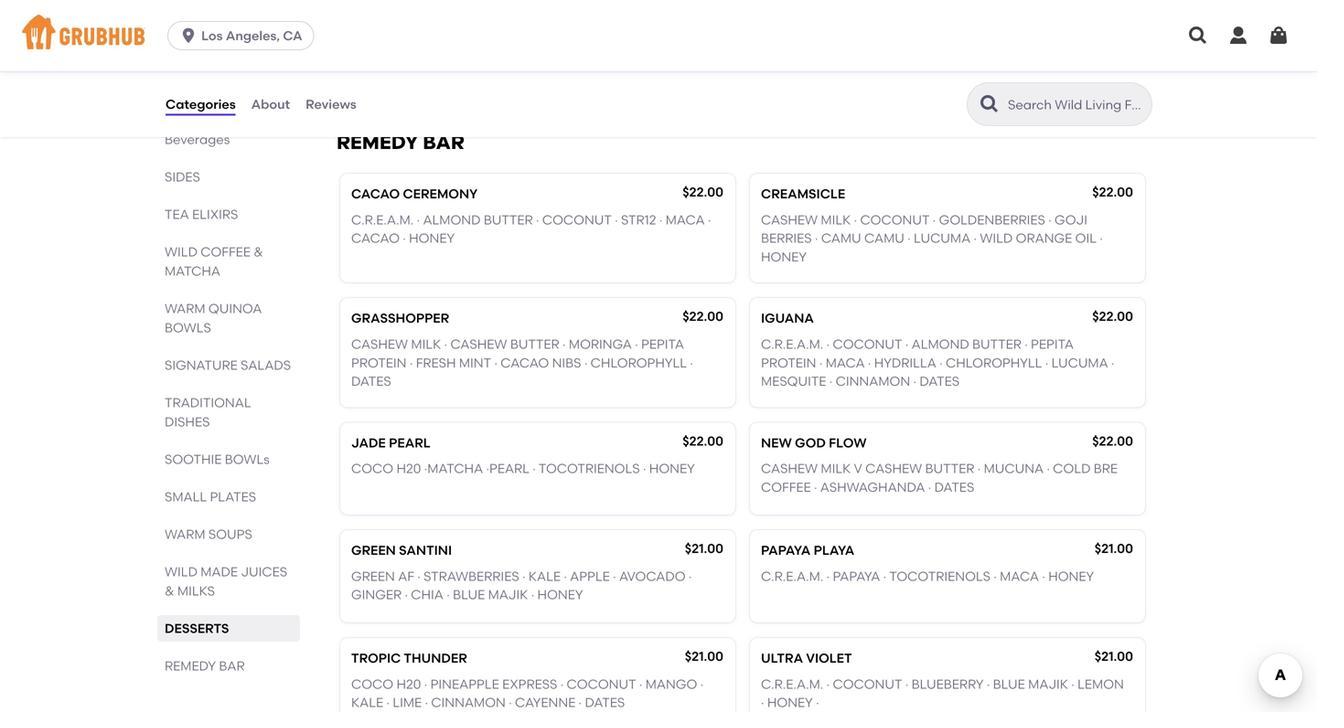 Task type: describe. For each thing, give the bounding box(es) containing it.
desserts
[[165, 621, 229, 637]]

$22.00 for coco h20 ·matcha ·pearl · tocotrienols · honey
[[683, 433, 724, 449]]

milk for ·
[[411, 337, 441, 352]]

tropic
[[351, 651, 401, 667]]

h20 for ·matcha
[[397, 461, 421, 477]]

dates inside cashew milk v cashew butter · mucuna ·  cold bre coffee · ashwaghanda · dates
[[935, 480, 975, 495]]

warm for warm quinoa bowls
[[165, 301, 205, 317]]

cashew milk · coconut · goldenberries · goji berries · camu camu · lucuma · wild orange oil · honey
[[761, 212, 1103, 265]]

categories button
[[165, 71, 237, 137]]

pepita inside cashew milk · cashew butter · moringa · pepita protein · fresh mint · cacao nibs · chlorophyll · dates
[[641, 337, 684, 352]]

1 vertical spatial bar
[[219, 659, 245, 674]]

str12
[[621, 212, 656, 228]]

$21.00 for green af · strawberries · kale · apple · avocado · ginger · chia · blue majik · honey
[[685, 541, 724, 557]]

chlorophyll inside c.r.e.a.m. · coconut · almond butter · pepita protein · maca · hydrilla · chlorophyll · lucuma · mesquite · cinnamon · dates
[[946, 355, 1042, 371]]

butter inside cashew milk v cashew butter · mucuna ·  cold bre coffee · ashwaghanda · dates
[[925, 461, 975, 477]]

new
[[761, 435, 792, 451]]

coffee inside cashew milk v cashew butter · mucuna ·  cold bre coffee · ashwaghanda · dates
[[761, 480, 811, 495]]

c.r.e.a.m. for c.r.e.a.m. · papaya · tocotrienols · maca · honey
[[761, 569, 824, 585]]

almond inside c.r.e.a.m. · almond butter · coconut · str12 · maca · cacao · honey
[[423, 212, 481, 228]]

0 vertical spatial bar
[[423, 131, 465, 154]]

dates inside c.r.e.a.m. · coconut · almond butter · pepita protein · maca · hydrilla · chlorophyll · lucuma · mesquite · cinnamon · dates
[[920, 374, 960, 389]]

kale inside coco h20 · pineapple express · coconut · mango · kale · lime · cinnamon · cayenne · dates
[[351, 695, 383, 711]]

dishes
[[165, 414, 210, 430]]

strawberries
[[424, 569, 519, 585]]

jade pearl
[[351, 435, 431, 451]]

iguana
[[761, 311, 814, 326]]

soothie
[[165, 452, 222, 468]]

pepita inside c.r.e.a.m. · coconut · almond butter · pepita protein · maca · hydrilla · chlorophyll · lucuma · mesquite · cinnamon · dates
[[1031, 337, 1074, 352]]

ashwaghanda
[[820, 480, 925, 495]]

wild coffee & matcha
[[165, 244, 263, 279]]

2 camu from the left
[[865, 231, 905, 246]]

maca inside c.r.e.a.m. · almond butter · coconut · str12 · maca · cacao · honey
[[666, 212, 705, 228]]

coconut inside c.r.e.a.m. · coconut · almond butter · pepita protein · maca · hydrilla · chlorophyll · lucuma · mesquite · cinnamon · dates
[[833, 337, 903, 352]]

pineapple
[[431, 677, 499, 692]]

cayenne
[[515, 695, 576, 711]]

traditional
[[165, 395, 251, 411]]

lime
[[393, 695, 422, 711]]

los angeles, ca
[[201, 28, 302, 43]]

ultra
[[761, 651, 803, 667]]

dates inside cashew milk · cashew butter · moringa · pepita protein · fresh mint · cacao nibs · chlorophyll · dates
[[351, 374, 391, 389]]

flow
[[829, 435, 867, 451]]

papaya playa
[[761, 543, 855, 559]]

salads
[[241, 358, 291, 373]]

maca inside c.r.e.a.m. · coconut · almond butter · pepita protein · maca · hydrilla · chlorophyll · lucuma · mesquite · cinnamon · dates
[[826, 355, 865, 371]]

·pearl
[[486, 461, 530, 477]]

tea
[[165, 207, 189, 222]]

orange
[[1016, 231, 1073, 246]]

avocado
[[619, 569, 686, 585]]

coco h20 · pineapple express · coconut · mango · kale · lime · cinnamon · cayenne · dates
[[351, 677, 704, 711]]

pearl
[[389, 435, 431, 451]]

warm soups
[[165, 527, 252, 543]]

lemon
[[1078, 677, 1124, 692]]

quinoa
[[209, 301, 262, 317]]

apple
[[570, 569, 610, 585]]

green af · strawberries · kale · apple · avocado · ginger · chia · blue majik · honey
[[351, 569, 692, 603]]

cashew for new god flow
[[761, 461, 818, 477]]

cold
[[1053, 461, 1091, 477]]

goldenberries
[[939, 212, 1046, 228]]

search icon image
[[979, 93, 1001, 115]]

green santini
[[351, 543, 452, 559]]

fresh
[[416, 355, 456, 371]]

reviews button
[[305, 71, 358, 137]]

bowls
[[165, 320, 211, 336]]

c.r.e.a.m. for c.r.e.a.m. · almond butter · coconut · str12 · maca · cacao · honey
[[351, 212, 414, 228]]

h20 for ·
[[397, 677, 421, 692]]

plates
[[210, 489, 256, 505]]

coco h20 ·matcha ·pearl · tocotrienols · honey
[[351, 461, 695, 477]]

made
[[201, 564, 238, 580]]

small plates
[[165, 489, 256, 505]]

$21.00 for c.r.e.a.m. · papaya · tocotrienols · maca · honey
[[1095, 541, 1134, 557]]

santini
[[399, 543, 452, 559]]

0 vertical spatial cacao
[[351, 186, 400, 202]]

soups
[[209, 527, 252, 543]]

af
[[398, 569, 414, 585]]

blueberry
[[912, 677, 984, 692]]

c.r.e.a.m. · almond butter · coconut · str12 · maca · cacao · honey
[[351, 212, 711, 246]]

goji
[[1055, 212, 1088, 228]]

categories
[[166, 96, 236, 112]]

moringa
[[569, 337, 632, 352]]

reviews
[[306, 96, 357, 112]]

warm for warm soups
[[165, 527, 205, 543]]

bowls
[[225, 452, 270, 468]]

ultra violet
[[761, 651, 852, 667]]

signature
[[165, 358, 238, 373]]

wild for wild made juices & milks
[[165, 564, 198, 580]]

2 horizontal spatial maca
[[1000, 569, 1039, 585]]

$22.00 for c.r.e.a.m. · almond butter · coconut · str12 · maca · cacao · honey
[[683, 184, 724, 200]]

traditional dishes
[[165, 395, 251, 430]]

beverages
[[165, 132, 230, 147]]

chia
[[411, 588, 444, 603]]

mango
[[646, 677, 697, 692]]

majik inside green af · strawberries · kale · apple · avocado · ginger · chia · blue majik · honey
[[488, 588, 528, 603]]

1 horizontal spatial tocotrienols
[[890, 569, 991, 585]]

bre
[[1094, 461, 1118, 477]]

1 horizontal spatial papaya
[[833, 569, 880, 585]]

nibs
[[552, 355, 581, 371]]

c.r.e.a.m. for c.r.e.a.m. · coconut · blueberry ·  blue majik · lemon · honey ·
[[761, 677, 824, 692]]

honey inside c.r.e.a.m. · coconut · blueberry ·  blue majik · lemon · honey ·
[[767, 695, 813, 711]]

hydrilla
[[874, 355, 937, 371]]

protein inside cashew milk · cashew butter · moringa · pepita protein · fresh mint · cacao nibs · chlorophyll · dates
[[351, 355, 407, 371]]

mint
[[459, 355, 491, 371]]

honey inside the cashew milk · coconut · goldenberries · goji berries · camu camu · lucuma · wild orange oil · honey
[[761, 249, 807, 265]]

oil
[[1076, 231, 1097, 246]]

$21.00 for c.r.e.a.m. · coconut · blueberry ·  blue majik · lemon · honey ·
[[1095, 649, 1134, 665]]

berries
[[761, 231, 812, 246]]

chlorophyll inside cashew milk · cashew butter · moringa · pepita protein · fresh mint · cacao nibs · chlorophyll · dates
[[591, 355, 687, 371]]

god
[[795, 435, 826, 451]]

cashew up the mint
[[451, 337, 507, 352]]

c.r.e.a.m. · coconut · almond butter · pepita protein · maca · hydrilla · chlorophyll · lucuma · mesquite · cinnamon · dates
[[761, 337, 1115, 389]]

ca
[[283, 28, 302, 43]]

cinnamon inside coco h20 · pineapple express · coconut · mango · kale · lime · cinnamon · cayenne · dates
[[431, 695, 506, 711]]

mesquite
[[761, 374, 827, 389]]



Task type: vqa. For each thing, say whether or not it's contained in the screenshot.
green santini
yes



Task type: locate. For each thing, give the bounding box(es) containing it.
coconut inside c.r.e.a.m. · almond butter · coconut · str12 · maca · cacao · honey
[[542, 212, 612, 228]]

blue inside green af · strawberries · kale · apple · avocado · ginger · chia · blue majik · honey
[[453, 588, 485, 603]]

almond down ceremony
[[423, 212, 481, 228]]

1 vertical spatial lucuma
[[1052, 355, 1109, 371]]

0 horizontal spatial remedy
[[165, 659, 216, 674]]

1 vertical spatial cacao
[[351, 231, 400, 246]]

0 vertical spatial green
[[351, 543, 396, 559]]

1 vertical spatial coffee
[[761, 480, 811, 495]]

wild down goldenberries at the top right of the page
[[980, 231, 1013, 246]]

2 vertical spatial milk
[[821, 461, 851, 477]]

green inside green af · strawberries · kale · apple · avocado · ginger · chia · blue majik · honey
[[351, 569, 395, 585]]

pepita
[[641, 337, 684, 352], [1031, 337, 1074, 352]]

tropic thunder
[[351, 651, 467, 667]]

majik inside c.r.e.a.m. · coconut · blueberry ·  blue majik · lemon · honey ·
[[1028, 677, 1069, 692]]

$22.00 for cashew milk · coconut · goldenberries · goji berries · camu camu · lucuma · wild orange oil · honey
[[1093, 184, 1134, 200]]

0 vertical spatial lucuma
[[914, 231, 971, 246]]

cinnamon down pineapple
[[431, 695, 506, 711]]

1 chlorophyll from the left
[[591, 355, 687, 371]]

1 horizontal spatial &
[[254, 244, 263, 260]]

matcha
[[165, 263, 220, 279]]

milk down creamsicle
[[821, 212, 851, 228]]

protein inside c.r.e.a.m. · coconut · almond butter · pepita protein · maca · hydrilla · chlorophyll · lucuma · mesquite · cinnamon · dates
[[761, 355, 817, 371]]

2 green from the top
[[351, 569, 395, 585]]

v
[[854, 461, 863, 477]]

wild inside the cashew milk · coconut · goldenberries · goji berries · camu camu · lucuma · wild orange oil · honey
[[980, 231, 1013, 246]]

0 horizontal spatial camu
[[821, 231, 862, 246]]

1 horizontal spatial maca
[[826, 355, 865, 371]]

honey
[[409, 231, 455, 246], [761, 249, 807, 265], [649, 461, 695, 477], [1049, 569, 1094, 585], [538, 588, 583, 603], [767, 695, 813, 711]]

wild inside the wild coffee & matcha
[[165, 244, 198, 260]]

0 horizontal spatial protein
[[351, 355, 407, 371]]

1 vertical spatial kale
[[351, 695, 383, 711]]

c.r.e.a.m. inside c.r.e.a.m. · almond butter · coconut · str12 · maca · cacao · honey
[[351, 212, 414, 228]]

0 horizontal spatial remedy bar
[[165, 659, 245, 674]]

0 horizontal spatial bar
[[219, 659, 245, 674]]

kale left lime
[[351, 695, 383, 711]]

thunder
[[404, 651, 467, 667]]

cashew for grasshopper
[[351, 337, 408, 352]]

new god flow
[[761, 435, 867, 451]]

majik
[[488, 588, 528, 603], [1028, 677, 1069, 692]]

0 vertical spatial tocotrienols
[[539, 461, 640, 477]]

tocotrienols
[[539, 461, 640, 477], [890, 569, 991, 585]]

$22.00
[[683, 184, 724, 200], [1093, 184, 1134, 200], [683, 309, 724, 324], [1093, 309, 1134, 324], [683, 433, 724, 449], [1093, 433, 1134, 449]]

cinnamon
[[836, 374, 910, 389], [431, 695, 506, 711]]

2 protein from the left
[[761, 355, 817, 371]]

·matcha
[[424, 461, 483, 477]]

c.r.e.a.m. · papaya · tocotrienols · maca · honey
[[761, 569, 1094, 585]]

1 h20 from the top
[[397, 461, 421, 477]]

mucuna
[[984, 461, 1044, 477]]

coco
[[351, 461, 393, 477], [351, 677, 393, 692]]

cashew up ashwaghanda
[[866, 461, 922, 477]]

0 horizontal spatial chlorophyll
[[591, 355, 687, 371]]

warm quinoa bowls
[[165, 301, 262, 336]]

1 horizontal spatial svg image
[[1188, 25, 1209, 47]]

wild inside wild made juices & milks
[[165, 564, 198, 580]]

0 horizontal spatial papaya
[[761, 543, 811, 559]]

chlorophyll
[[591, 355, 687, 371], [946, 355, 1042, 371]]

& left milks
[[165, 584, 174, 599]]

milk up fresh in the left of the page
[[411, 337, 441, 352]]

c.r.e.a.m. for c.r.e.a.m. · coconut · almond butter · pepita protein · maca · hydrilla · chlorophyll · lucuma · mesquite · cinnamon · dates
[[761, 337, 824, 352]]

c.r.e.a.m. · coconut · blueberry ·  blue majik · lemon · honey ·
[[761, 677, 1124, 711]]

cashew up berries
[[761, 212, 818, 228]]

0 vertical spatial blue
[[453, 588, 485, 603]]

cashew down 'grasshopper'
[[351, 337, 408, 352]]

0 horizontal spatial &
[[165, 584, 174, 599]]

1 horizontal spatial camu
[[865, 231, 905, 246]]

wild up milks
[[165, 564, 198, 580]]

dates
[[351, 374, 391, 389], [920, 374, 960, 389], [935, 480, 975, 495], [585, 695, 625, 711]]

2 vertical spatial maca
[[1000, 569, 1039, 585]]

&
[[254, 244, 263, 260], [165, 584, 174, 599]]

kale inside green af · strawberries · kale · apple · avocado · ginger · chia · blue majik · honey
[[529, 569, 561, 585]]

cacao ceremony
[[351, 186, 478, 202]]

warm up bowls
[[165, 301, 205, 317]]

cinnamon down hydrilla
[[836, 374, 910, 389]]

cacao down cacao ceremony in the left of the page
[[351, 231, 400, 246]]

chlorophyll right hydrilla
[[946, 355, 1042, 371]]

coco down "tropic"
[[351, 677, 393, 692]]

cacao
[[351, 186, 400, 202], [351, 231, 400, 246], [501, 355, 549, 371]]

milk
[[821, 212, 851, 228], [411, 337, 441, 352], [821, 461, 851, 477]]

1 vertical spatial green
[[351, 569, 395, 585]]

kale left apple
[[529, 569, 561, 585]]

coffee
[[201, 244, 251, 260], [761, 480, 811, 495]]

svg image inside los angeles, ca button
[[179, 27, 198, 45]]

lucuma
[[914, 231, 971, 246], [1052, 355, 1109, 371]]

cashew for creamsicle
[[761, 212, 818, 228]]

almond inside c.r.e.a.m. · coconut · almond butter · pepita protein · maca · hydrilla · chlorophyll · lucuma · mesquite · cinnamon · dates
[[912, 337, 969, 352]]

coffee up matcha
[[201, 244, 251, 260]]

coco for coco h20 ·matcha ·pearl · tocotrienols · honey
[[351, 461, 393, 477]]

main navigation navigation
[[0, 0, 1317, 71]]

camu
[[821, 231, 862, 246], [865, 231, 905, 246]]

1 green from the top
[[351, 543, 396, 559]]

0 vertical spatial &
[[254, 244, 263, 260]]

cacao inside c.r.e.a.m. · almond butter · coconut · str12 · maca · cacao · honey
[[351, 231, 400, 246]]

2 chlorophyll from the left
[[946, 355, 1042, 371]]

violet
[[806, 651, 852, 667]]

milk for coffee
[[821, 461, 851, 477]]

sides
[[165, 169, 200, 185]]

cinnamon inside c.r.e.a.m. · coconut · almond butter · pepita protein · maca · hydrilla · chlorophyll · lucuma · mesquite · cinnamon · dates
[[836, 374, 910, 389]]

c.r.e.a.m. down iguana
[[761, 337, 824, 352]]

milk inside cashew milk v cashew butter · mucuna ·  cold bre coffee · ashwaghanda · dates
[[821, 461, 851, 477]]

dates down hydrilla
[[920, 374, 960, 389]]

soothie bowls
[[165, 452, 270, 468]]

wild for wild coffee & matcha
[[165, 244, 198, 260]]

coconut inside the cashew milk · coconut · goldenberries · goji berries · camu camu · lucuma · wild orange oil · honey
[[860, 212, 930, 228]]

cashew milk · cashew butter · moringa · pepita protein · fresh mint · cacao nibs · chlorophyll · dates
[[351, 337, 693, 389]]

1 vertical spatial tocotrienols
[[890, 569, 991, 585]]

protein up 'mesquite'
[[761, 355, 817, 371]]

$22.00 for cashew milk v cashew butter · mucuna ·  cold bre coffee · ashwaghanda · dates
[[1093, 433, 1134, 449]]

coco inside coco h20 · pineapple express · coconut · mango · kale · lime · cinnamon · cayenne · dates
[[351, 677, 393, 692]]

0 horizontal spatial svg image
[[179, 27, 198, 45]]

small
[[165, 489, 207, 505]]

elixirs
[[192, 207, 238, 222]]

0 horizontal spatial almond
[[423, 212, 481, 228]]

h20 up lime
[[397, 677, 421, 692]]

1 horizontal spatial blue
[[993, 677, 1025, 692]]

juices
[[241, 564, 287, 580]]

coffee inside the wild coffee & matcha
[[201, 244, 251, 260]]

c.r.e.a.m. inside c.r.e.a.m. · coconut · almond butter · pepita protein · maca · hydrilla · chlorophyll · lucuma · mesquite · cinnamon · dates
[[761, 337, 824, 352]]

2 vertical spatial cacao
[[501, 355, 549, 371]]

remedy down desserts
[[165, 659, 216, 674]]

creamsicle
[[761, 186, 846, 202]]

playa
[[814, 543, 855, 559]]

svg image
[[1228, 25, 1250, 47], [1268, 25, 1290, 47], [701, 58, 723, 80], [1111, 58, 1133, 80]]

majik left lemon
[[1028, 677, 1069, 692]]

1 vertical spatial coco
[[351, 677, 393, 692]]

bar up ceremony
[[423, 131, 465, 154]]

about button
[[250, 71, 291, 137]]

& up quinoa
[[254, 244, 263, 260]]

protein
[[351, 355, 407, 371], [761, 355, 817, 371]]

0 horizontal spatial tocotrienols
[[539, 461, 640, 477]]

& inside wild made juices & milks
[[165, 584, 174, 599]]

milk inside the cashew milk · coconut · goldenberries · goji berries · camu camu · lucuma · wild orange oil · honey
[[821, 212, 851, 228]]

0 horizontal spatial cinnamon
[[431, 695, 506, 711]]

jade
[[351, 435, 386, 451]]

1 pepita from the left
[[641, 337, 684, 352]]

1 horizontal spatial cinnamon
[[836, 374, 910, 389]]

cashew down new
[[761, 461, 818, 477]]

1 horizontal spatial kale
[[529, 569, 561, 585]]

2 coco from the top
[[351, 677, 393, 692]]

$21.00 down bre
[[1095, 541, 1134, 557]]

about
[[251, 96, 290, 112]]

1 vertical spatial almond
[[912, 337, 969, 352]]

1 vertical spatial remedy
[[165, 659, 216, 674]]

Search Wild Living Foods search field
[[1006, 96, 1146, 113]]

cacao left nibs
[[501, 355, 549, 371]]

dates right ashwaghanda
[[935, 480, 975, 495]]

angeles,
[[226, 28, 280, 43]]

coconut
[[542, 212, 612, 228], [860, 212, 930, 228], [833, 337, 903, 352], [567, 677, 636, 692], [833, 677, 903, 692]]

$22.00 for cashew milk · cashew butter · moringa · pepita protein · fresh mint · cacao nibs · chlorophyll · dates
[[683, 309, 724, 324]]

coco for coco h20 · pineapple express · coconut · mango · kale · lime · cinnamon · cayenne · dates
[[351, 677, 393, 692]]

dates right cayenne
[[585, 695, 625, 711]]

wild
[[980, 231, 1013, 246], [165, 244, 198, 260], [165, 564, 198, 580]]

lucuma inside c.r.e.a.m. · coconut · almond butter · pepita protein · maca · hydrilla · chlorophyll · lucuma · mesquite · cinnamon · dates
[[1052, 355, 1109, 371]]

cacao left ceremony
[[351, 186, 400, 202]]

blue
[[453, 588, 485, 603], [993, 677, 1025, 692]]

h20 down pearl
[[397, 461, 421, 477]]

0 vertical spatial coffee
[[201, 244, 251, 260]]

$22.00 for c.r.e.a.m. · coconut · almond butter · pepita protein · maca · hydrilla · chlorophyll · lucuma · mesquite · cinnamon · dates
[[1093, 309, 1134, 324]]

1 vertical spatial warm
[[165, 527, 205, 543]]

signature salads
[[165, 358, 291, 373]]

los angeles, ca button
[[168, 21, 322, 50]]

coconut inside coco h20 · pineapple express · coconut · mango · kale · lime · cinnamon · cayenne · dates
[[567, 677, 636, 692]]

0 vertical spatial remedy
[[337, 131, 418, 154]]

0 vertical spatial coco
[[351, 461, 393, 477]]

ceremony
[[403, 186, 478, 202]]

c.r.e.a.m.
[[351, 212, 414, 228], [761, 337, 824, 352], [761, 569, 824, 585], [761, 677, 824, 692]]

remedy bar
[[337, 131, 465, 154], [165, 659, 245, 674]]

coffee down new
[[761, 480, 811, 495]]

0 vertical spatial remedy bar
[[337, 131, 465, 154]]

1 horizontal spatial lucuma
[[1052, 355, 1109, 371]]

0 horizontal spatial pepita
[[641, 337, 684, 352]]

tea elixirs
[[165, 207, 238, 222]]

cashew
[[761, 212, 818, 228], [351, 337, 408, 352], [451, 337, 507, 352], [761, 461, 818, 477], [866, 461, 922, 477]]

1 vertical spatial &
[[165, 584, 174, 599]]

almond up hydrilla
[[912, 337, 969, 352]]

0 vertical spatial h20
[[397, 461, 421, 477]]

1 horizontal spatial almond
[[912, 337, 969, 352]]

h20 inside coco h20 · pineapple express · coconut · mango · kale · lime · cinnamon · cayenne · dates
[[397, 677, 421, 692]]

0 vertical spatial papaya
[[761, 543, 811, 559]]

0 vertical spatial cinnamon
[[836, 374, 910, 389]]

c.r.e.a.m. down cacao ceremony in the left of the page
[[351, 212, 414, 228]]

$21.00 up mango
[[685, 649, 724, 665]]

remedy bar down desserts
[[165, 659, 245, 674]]

2 pepita from the left
[[1031, 337, 1074, 352]]

protein down 'grasshopper'
[[351, 355, 407, 371]]

papaya left playa
[[761, 543, 811, 559]]

wild up matcha
[[165, 244, 198, 260]]

warm down small
[[165, 527, 205, 543]]

0 vertical spatial kale
[[529, 569, 561, 585]]

0 horizontal spatial kale
[[351, 695, 383, 711]]

1 horizontal spatial chlorophyll
[[946, 355, 1042, 371]]

h20
[[397, 461, 421, 477], [397, 677, 421, 692]]

1 vertical spatial maca
[[826, 355, 865, 371]]

cashew inside the cashew milk · coconut · goldenberries · goji berries · camu camu · lucuma · wild orange oil · honey
[[761, 212, 818, 228]]

0 vertical spatial majik
[[488, 588, 528, 603]]

ginger
[[351, 588, 402, 603]]

papaya down playa
[[833, 569, 880, 585]]

blue down strawberries
[[453, 588, 485, 603]]

warm
[[165, 301, 205, 317], [165, 527, 205, 543]]

1 horizontal spatial pepita
[[1031, 337, 1074, 352]]

0 horizontal spatial lucuma
[[914, 231, 971, 246]]

0 horizontal spatial majik
[[488, 588, 528, 603]]

1 horizontal spatial bar
[[423, 131, 465, 154]]

0 vertical spatial maca
[[666, 212, 705, 228]]

1 vertical spatial majik
[[1028, 677, 1069, 692]]

0 vertical spatial milk
[[821, 212, 851, 228]]

0 horizontal spatial blue
[[453, 588, 485, 603]]

dates up jade
[[351, 374, 391, 389]]

1 vertical spatial cinnamon
[[431, 695, 506, 711]]

c.r.e.a.m. down papaya playa
[[761, 569, 824, 585]]

butter inside c.r.e.a.m. · almond butter · coconut · str12 · maca · cacao · honey
[[484, 212, 533, 228]]

los
[[201, 28, 223, 43]]

dates inside coco h20 · pineapple express · coconut · mango · kale · lime · cinnamon · cayenne · dates
[[585, 695, 625, 711]]

wild made juices & milks
[[165, 564, 287, 599]]

milk for camu
[[821, 212, 851, 228]]

1 protein from the left
[[351, 355, 407, 371]]

2 warm from the top
[[165, 527, 205, 543]]

milk inside cashew milk · cashew butter · moringa · pepita protein · fresh mint · cacao nibs · chlorophyll · dates
[[411, 337, 441, 352]]

coconut inside c.r.e.a.m. · coconut · blueberry ·  blue majik · lemon · honey ·
[[833, 677, 903, 692]]

blue right blueberry
[[993, 677, 1025, 692]]

green for green af · strawberries · kale · apple · avocado · ginger · chia · blue majik · honey
[[351, 569, 395, 585]]

majik down strawberries
[[488, 588, 528, 603]]

bar
[[423, 131, 465, 154], [219, 659, 245, 674]]

1 vertical spatial papaya
[[833, 569, 880, 585]]

0 vertical spatial almond
[[423, 212, 481, 228]]

1 coco from the top
[[351, 461, 393, 477]]

butter
[[484, 212, 533, 228], [510, 337, 560, 352], [973, 337, 1022, 352], [925, 461, 975, 477]]

coco down jade
[[351, 461, 393, 477]]

express
[[502, 677, 557, 692]]

butter inside cashew milk · cashew butter · moringa · pepita protein · fresh mint · cacao nibs · chlorophyll · dates
[[510, 337, 560, 352]]

remedy bar up cacao ceremony in the left of the page
[[337, 131, 465, 154]]

1 camu from the left
[[821, 231, 862, 246]]

0 horizontal spatial coffee
[[201, 244, 251, 260]]

& inside the wild coffee & matcha
[[254, 244, 263, 260]]

1 vertical spatial blue
[[993, 677, 1025, 692]]

1 horizontal spatial majik
[[1028, 677, 1069, 692]]

1 horizontal spatial remedy bar
[[337, 131, 465, 154]]

butter inside c.r.e.a.m. · coconut · almond butter · pepita protein · maca · hydrilla · chlorophyll · lucuma · mesquite · cinnamon · dates
[[973, 337, 1022, 352]]

1 vertical spatial remedy bar
[[165, 659, 245, 674]]

remedy down reviews
[[337, 131, 418, 154]]

$21.00 up "avocado" at the bottom
[[685, 541, 724, 557]]

2 h20 from the top
[[397, 677, 421, 692]]

honey inside green af · strawberries · kale · apple · avocado · ginger · chia · blue majik · honey
[[538, 588, 583, 603]]

blue inside c.r.e.a.m. · coconut · blueberry ·  blue majik · lemon · honey ·
[[993, 677, 1025, 692]]

1 warm from the top
[[165, 301, 205, 317]]

cacao inside cashew milk · cashew butter · moringa · pepita protein · fresh mint · cacao nibs · chlorophyll · dates
[[501, 355, 549, 371]]

chlorophyll down moringa
[[591, 355, 687, 371]]

lucuma inside the cashew milk · coconut · goldenberries · goji berries · camu camu · lucuma · wild orange oil · honey
[[914, 231, 971, 246]]

0 vertical spatial warm
[[165, 301, 205, 317]]

grasshopper
[[351, 311, 449, 326]]

svg image
[[1188, 25, 1209, 47], [179, 27, 198, 45]]

1 horizontal spatial remedy
[[337, 131, 418, 154]]

$21.00 up lemon
[[1095, 649, 1134, 665]]

1 vertical spatial milk
[[411, 337, 441, 352]]

almond
[[423, 212, 481, 228], [912, 337, 969, 352]]

milks
[[177, 584, 215, 599]]

warm inside warm quinoa bowls
[[165, 301, 205, 317]]

green
[[351, 543, 396, 559], [351, 569, 395, 585]]

honey inside c.r.e.a.m. · almond butter · coconut · str12 · maca · cacao · honey
[[409, 231, 455, 246]]

0 horizontal spatial maca
[[666, 212, 705, 228]]

1 horizontal spatial coffee
[[761, 480, 811, 495]]

green for green santini
[[351, 543, 396, 559]]

$21.00 for coco h20 · pineapple express · coconut · mango · kale · lime · cinnamon · cayenne · dates
[[685, 649, 724, 665]]

1 vertical spatial h20
[[397, 677, 421, 692]]

milk left v
[[821, 461, 851, 477]]

cashew milk v cashew butter · mucuna ·  cold bre coffee · ashwaghanda · dates
[[761, 461, 1118, 495]]

1 horizontal spatial protein
[[761, 355, 817, 371]]

remedy
[[337, 131, 418, 154], [165, 659, 216, 674]]

c.r.e.a.m. down ultra
[[761, 677, 824, 692]]

bar down desserts
[[219, 659, 245, 674]]

c.r.e.a.m. inside c.r.e.a.m. · coconut · blueberry ·  blue majik · lemon · honey ·
[[761, 677, 824, 692]]



